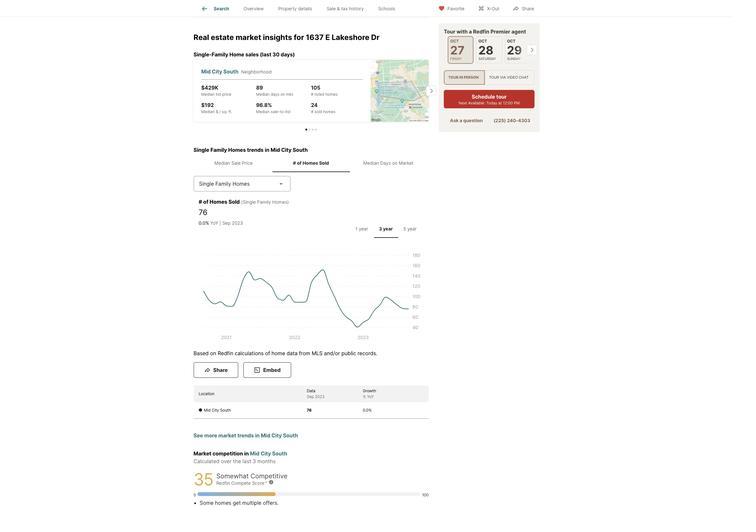Task type: vqa. For each thing, say whether or not it's contained in the screenshot.
"13" to the bottom
no



Task type: locate. For each thing, give the bounding box(es) containing it.
2 year from the left
[[383, 226, 393, 232]]

sep right |
[[222, 220, 231, 226]]

0 horizontal spatial share button
[[194, 363, 238, 379]]

0 vertical spatial sale
[[327, 6, 336, 11]]

year right 1
[[359, 226, 368, 232]]

to-
[[280, 109, 285, 114]]

None button
[[448, 36, 474, 64], [476, 36, 502, 64], [505, 36, 531, 64], [448, 36, 474, 64], [476, 36, 502, 64], [505, 36, 531, 64]]

median down 89
[[256, 92, 270, 97]]

™
[[265, 481, 267, 486]]

ft.
[[229, 109, 232, 114]]

0 vertical spatial 3
[[379, 226, 382, 232]]

1 vertical spatial of
[[203, 199, 208, 205]]

1 horizontal spatial 0.0%
[[363, 409, 372, 413]]

# inside # of homes sold (single family homes) 76
[[199, 199, 202, 205]]

oct for 29
[[507, 39, 516, 44]]

3 right last
[[253, 459, 256, 465]]

oct for 27
[[450, 39, 459, 44]]

question
[[463, 118, 483, 123]]

family right (single
[[257, 200, 271, 205]]

single family homes trends in mid city south
[[194, 147, 308, 153]]

out
[[492, 6, 499, 11]]

0 vertical spatial single
[[194, 147, 209, 153]]

1 horizontal spatial 76
[[307, 409, 312, 413]]

yoy left |
[[210, 220, 218, 226]]

$192 median $ / sq. ft.
[[201, 102, 232, 114]]

favorite
[[448, 6, 465, 11]]

sold for # of homes sold
[[319, 160, 329, 166]]

homes left the get
[[215, 501, 231, 507]]

tour for tour via video chat
[[489, 75, 499, 80]]

# inside 105 # listed homes
[[311, 92, 314, 97]]

a
[[469, 28, 472, 35], [460, 118, 462, 123]]

list right sale- at the top of the page
[[285, 109, 291, 114]]

schools
[[378, 6, 395, 11]]

2 oct from the left
[[479, 39, 487, 44]]

mid city south neighborhood
[[201, 68, 272, 75]]

tour left via
[[489, 75, 499, 80]]

sale left the &
[[327, 6, 336, 11]]

median inside 96.8% median sale-to-list
[[256, 109, 270, 114]]

0 vertical spatial market
[[236, 33, 261, 42]]

history
[[349, 6, 364, 11]]

price
[[242, 160, 253, 166]]

a right the ask on the top of the page
[[460, 118, 462, 123]]

median down $192
[[201, 109, 215, 114]]

35
[[194, 470, 213, 491]]

1 horizontal spatial list
[[285, 109, 291, 114]]

median for $192
[[201, 109, 215, 114]]

family for single-family home sales (last 30 days)
[[212, 51, 228, 58]]

in inside market competition in mid city south calculated over the last 3 months
[[244, 451, 249, 458]]

oct down with at the right top of the page
[[450, 39, 459, 44]]

of inside # of homes sold (single family homes) 76
[[203, 199, 208, 205]]

see more market trends in mid city south link
[[194, 432, 298, 451]]

sold inside # of homes sold (single family homes) 76
[[229, 199, 240, 205]]

oct inside the oct 29 sunday
[[507, 39, 516, 44]]

1 horizontal spatial on
[[281, 92, 285, 97]]

76 up '0.0% yoy | sep 2023'
[[199, 208, 208, 217]]

0 vertical spatial yoy
[[210, 220, 218, 226]]

2023 down the data
[[315, 395, 325, 400]]

median days on market
[[363, 160, 414, 166]]

family up median sale price
[[211, 147, 227, 153]]

2 horizontal spatial on
[[392, 160, 398, 166]]

data
[[287, 351, 298, 357]]

0 vertical spatial mid city south link
[[201, 68, 241, 75]]

1 vertical spatial a
[[460, 118, 462, 123]]

homes right "sold"
[[323, 109, 336, 114]]

0.0% for 0.0%
[[363, 409, 372, 413]]

median inside $192 median $ / sq. ft.
[[201, 109, 215, 114]]

0 horizontal spatial oct
[[450, 39, 459, 44]]

0 horizontal spatial year
[[359, 226, 368, 232]]

76 down data sep 2023
[[307, 409, 312, 413]]

friday
[[450, 57, 462, 61]]

1 vertical spatial on
[[392, 160, 398, 166]]

redfin right with at the right top of the page
[[473, 28, 489, 35]]

2 vertical spatial tab list
[[349, 220, 424, 238]]

family inside # of homes sold (single family homes) 76
[[257, 200, 271, 205]]

1 horizontal spatial yoy
[[367, 395, 374, 400]]

in inside see more market trends in mid city south "link"
[[255, 433, 260, 440]]

redfin down somewhat
[[216, 481, 230, 486]]

family down median sale price tab
[[215, 181, 231, 187]]

oct down agent
[[507, 39, 516, 44]]

2 vertical spatial of
[[265, 351, 270, 357]]

list box
[[444, 71, 535, 85]]

trends up market competition in mid city south calculated over the last 3 months
[[237, 433, 254, 440]]

3 inside tab
[[379, 226, 382, 232]]

0 horizontal spatial on
[[210, 351, 216, 357]]

single-family home sales (last 30 days)
[[194, 51, 295, 58]]

mid city south link up 'months' at the left bottom of the page
[[250, 451, 287, 458]]

months
[[258, 459, 276, 465]]

search
[[214, 6, 229, 11]]

ask a question
[[450, 118, 483, 123]]

list box containing tour in person
[[444, 71, 535, 85]]

0 vertical spatial 76
[[199, 208, 208, 217]]

listed
[[315, 92, 325, 97]]

some
[[200, 501, 214, 507]]

lakeshore
[[332, 33, 370, 42]]

sep
[[222, 220, 231, 226], [307, 395, 314, 400]]

0 vertical spatial on
[[281, 92, 285, 97]]

1 vertical spatial single
[[199, 181, 214, 187]]

# inside 24 # sold homes
[[311, 109, 314, 114]]

1 vertical spatial sold
[[229, 199, 240, 205]]

homes for single family homes
[[233, 181, 250, 187]]

list inside 96.8% median sale-to-list
[[285, 109, 291, 114]]

1 vertical spatial sep
[[307, 395, 314, 400]]

oct down tour with a redfin premier agent
[[479, 39, 487, 44]]

1 vertical spatial tab list
[[194, 154, 429, 173]]

video
[[507, 75, 518, 80]]

1 vertical spatial trends
[[237, 433, 254, 440]]

1 vertical spatial redfin
[[218, 351, 233, 357]]

0 vertical spatial of
[[297, 160, 302, 166]]

(225) 240-4303
[[494, 118, 530, 123]]

market
[[399, 160, 414, 166], [194, 451, 211, 458]]

sep down the data
[[307, 395, 314, 400]]

0 vertical spatial list
[[216, 92, 221, 97]]

on right days on the right top of the page
[[392, 160, 398, 166]]

1 vertical spatial mid city south link
[[250, 451, 287, 458]]

0 horizontal spatial sep
[[222, 220, 231, 226]]

days
[[271, 92, 280, 97]]

0.0% down %
[[363, 409, 372, 413]]

single for single family homes
[[199, 181, 214, 187]]

market right days on the right top of the page
[[399, 160, 414, 166]]

0 vertical spatial 0.0%
[[199, 220, 209, 226]]

tour for tour with a redfin premier agent
[[444, 28, 455, 35]]

in
[[459, 75, 463, 80], [265, 147, 270, 153], [255, 433, 260, 440], [244, 451, 249, 458]]

1 horizontal spatial of
[[265, 351, 270, 357]]

1 year from the left
[[359, 226, 368, 232]]

tab list containing median sale price
[[194, 154, 429, 173]]

tab list
[[194, 0, 408, 16], [194, 154, 429, 173], [349, 220, 424, 238]]

share up the location
[[213, 368, 228, 374]]

0 horizontal spatial sold
[[229, 199, 240, 205]]

28
[[479, 43, 494, 57]]

76
[[199, 208, 208, 217], [307, 409, 312, 413]]

sold inside # of homes sold tab
[[319, 160, 329, 166]]

homes inside 105 # listed homes
[[326, 92, 338, 97]]

1 vertical spatial share
[[213, 368, 228, 374]]

0 horizontal spatial 3
[[253, 459, 256, 465]]

2 horizontal spatial year
[[408, 226, 417, 232]]

1 vertical spatial list
[[285, 109, 291, 114]]

median down the 96.8%
[[256, 109, 270, 114]]

105 # listed homes
[[311, 85, 338, 97]]

median days on market tab
[[350, 155, 427, 171]]

on right based
[[210, 351, 216, 357]]

mid inside market competition in mid city south calculated over the last 3 months
[[250, 451, 260, 458]]

0 vertical spatial trends
[[247, 147, 264, 153]]

1 vertical spatial sale
[[232, 160, 241, 166]]

3 oct from the left
[[507, 39, 516, 44]]

growth % yoy
[[363, 389, 376, 400]]

market inside see more market trends in mid city south "link"
[[218, 433, 236, 440]]

of for # of homes sold (single family homes) 76
[[203, 199, 208, 205]]

tour left person
[[448, 75, 459, 80]]

76 inside # of homes sold (single family homes) 76
[[199, 208, 208, 217]]

records.
[[358, 351, 378, 357]]

redfin left calculations
[[218, 351, 233, 357]]

0 horizontal spatial 2023
[[232, 220, 243, 226]]

1 horizontal spatial sep
[[307, 395, 314, 400]]

1 vertical spatial homes
[[323, 109, 336, 114]]

year for 5 year
[[408, 226, 417, 232]]

growth
[[363, 389, 376, 394]]

home
[[272, 351, 285, 357]]

1 vertical spatial market
[[194, 451, 211, 458]]

list
[[216, 92, 221, 97], [285, 109, 291, 114]]

city inside "link"
[[272, 433, 282, 440]]

homes for 105
[[326, 92, 338, 97]]

1 vertical spatial 3
[[253, 459, 256, 465]]

1 horizontal spatial sale
[[327, 6, 336, 11]]

96.8% median sale-to-list
[[256, 102, 291, 114]]

south
[[223, 68, 239, 75], [293, 147, 308, 153], [220, 409, 231, 413], [283, 433, 298, 440], [272, 451, 287, 458]]

mkt.
[[286, 92, 294, 97]]

a right with at the right top of the page
[[469, 28, 472, 35]]

sale & tax history
[[327, 6, 364, 11]]

1 horizontal spatial 2023
[[315, 395, 325, 400]]

2023
[[232, 220, 243, 226], [315, 395, 325, 400]]

3 year from the left
[[408, 226, 417, 232]]

0 horizontal spatial mid city south link
[[201, 68, 241, 75]]

market right more
[[218, 433, 236, 440]]

1 horizontal spatial share
[[522, 6, 534, 11]]

tour for tour in person
[[448, 75, 459, 80]]

3
[[379, 226, 382, 232], [253, 459, 256, 465]]

1 horizontal spatial a
[[469, 28, 472, 35]]

tour left with at the right top of the page
[[444, 28, 455, 35]]

real estate market insights for 1637 e lakeshore dr
[[194, 33, 380, 42]]

0 vertical spatial tab list
[[194, 0, 408, 16]]

0 horizontal spatial of
[[203, 199, 208, 205]]

1 horizontal spatial oct
[[479, 39, 487, 44]]

slide 1 dot image
[[305, 129, 307, 131]]

the
[[233, 459, 241, 465]]

year inside tab
[[383, 226, 393, 232]]

market up calculated at the bottom of page
[[194, 451, 211, 458]]

1 horizontal spatial 3
[[379, 226, 382, 232]]

next image
[[426, 86, 436, 96]]

(last
[[260, 51, 271, 58]]

next image
[[527, 45, 537, 55]]

oct for 28
[[479, 39, 487, 44]]

0.0% left |
[[199, 220, 209, 226]]

agent
[[512, 28, 526, 35]]

median for 89
[[256, 92, 270, 97]]

family left home
[[212, 51, 228, 58]]

mid city south link inside carousel group
[[201, 68, 241, 75]]

0 vertical spatial market
[[399, 160, 414, 166]]

homes inside tab
[[303, 160, 318, 166]]

0 horizontal spatial share
[[213, 368, 228, 374]]

1 vertical spatial 0.0%
[[363, 409, 372, 413]]

year for 3 year
[[383, 226, 393, 232]]

2023 inside data sep 2023
[[315, 395, 325, 400]]

oct inside the oct 28 saturday
[[479, 39, 487, 44]]

1 vertical spatial 2023
[[315, 395, 325, 400]]

0 horizontal spatial list
[[216, 92, 221, 97]]

1 oct from the left
[[450, 39, 459, 44]]

today
[[486, 101, 497, 106]]

median up single family homes
[[215, 160, 230, 166]]

sale left price at left top
[[232, 160, 241, 166]]

yoy down 'growth'
[[367, 395, 374, 400]]

1 horizontal spatial market
[[399, 160, 414, 166]]

mid
[[201, 68, 211, 75], [271, 147, 280, 153], [204, 409, 211, 413], [261, 433, 270, 440], [250, 451, 260, 458]]

some homes get multiple offers.
[[200, 501, 279, 507]]

competitive
[[251, 473, 287, 481]]

2 vertical spatial on
[[210, 351, 216, 357]]

0 horizontal spatial 0.0%
[[199, 220, 209, 226]]

share up agent
[[522, 6, 534, 11]]

0.0% for 0.0% yoy | sep 2023
[[199, 220, 209, 226]]

homes inside # of homes sold (single family homes) 76
[[210, 199, 227, 205]]

trends inside "link"
[[237, 433, 254, 440]]

1 horizontal spatial year
[[383, 226, 393, 232]]

year right 5
[[408, 226, 417, 232]]

year left 5
[[383, 226, 393, 232]]

1 horizontal spatial sold
[[319, 160, 329, 166]]

median down $429k
[[201, 92, 215, 97]]

homes right "listed"
[[326, 92, 338, 97]]

0 vertical spatial homes
[[326, 92, 338, 97]]

city
[[212, 68, 222, 75], [281, 147, 292, 153], [212, 409, 219, 413], [272, 433, 282, 440], [261, 451, 271, 458]]

carousel group
[[191, 58, 436, 131]]

5
[[404, 226, 406, 232]]

pm
[[514, 101, 520, 106]]

0 vertical spatial 2023
[[232, 220, 243, 226]]

median inside $429k median list price
[[201, 92, 215, 97]]

year
[[359, 226, 368, 232], [383, 226, 393, 232], [408, 226, 417, 232]]

oct 27 friday
[[450, 39, 465, 61]]

on inside 89 median days on mkt.
[[281, 92, 285, 97]]

median inside 89 median days on mkt.
[[256, 92, 270, 97]]

of inside tab
[[297, 160, 302, 166]]

x-out
[[487, 6, 499, 11]]

2023 down # of homes sold (single family homes) 76
[[232, 220, 243, 226]]

south inside market competition in mid city south calculated over the last 3 months
[[272, 451, 287, 458]]

1 year
[[356, 226, 368, 232]]

trends up price at left top
[[247, 147, 264, 153]]

over
[[221, 459, 232, 465]]

share button down based
[[194, 363, 238, 379]]

list left price
[[216, 92, 221, 97]]

0 vertical spatial share button
[[508, 1, 540, 15]]

mls
[[312, 351, 323, 357]]

2 horizontal spatial of
[[297, 160, 302, 166]]

mid city south link up $429k median list price
[[201, 68, 241, 75]]

2 vertical spatial redfin
[[216, 481, 230, 486]]

at
[[498, 101, 502, 106]]

$429k
[[201, 85, 218, 91]]

29
[[507, 43, 522, 57]]

market up 'sales'
[[236, 33, 261, 42]]

$
[[216, 109, 218, 114]]

0 horizontal spatial sale
[[232, 160, 241, 166]]

1 horizontal spatial share button
[[508, 1, 540, 15]]

0 horizontal spatial 76
[[199, 208, 208, 217]]

2 horizontal spatial oct
[[507, 39, 516, 44]]

&
[[337, 6, 340, 11]]

schools tab
[[371, 1, 403, 16]]

tour in person
[[448, 75, 479, 80]]

on
[[281, 92, 285, 97], [392, 160, 398, 166], [210, 351, 216, 357]]

homes inside 24 # sold homes
[[323, 109, 336, 114]]

0 horizontal spatial market
[[194, 451, 211, 458]]

share button up agent
[[508, 1, 540, 15]]

oct inside oct 27 friday
[[450, 39, 459, 44]]

median left days on the right top of the page
[[363, 160, 379, 166]]

1 vertical spatial yoy
[[367, 395, 374, 400]]

0 vertical spatial a
[[469, 28, 472, 35]]

available:
[[468, 101, 485, 106]]

market inside market competition in mid city south calculated over the last 3 months
[[194, 451, 211, 458]]

12:00
[[503, 101, 513, 106]]

on left mkt.
[[281, 92, 285, 97]]

1 vertical spatial market
[[218, 433, 236, 440]]

family for single family homes
[[215, 181, 231, 187]]

3 right 1 year
[[379, 226, 382, 232]]

0 vertical spatial sold
[[319, 160, 329, 166]]

on inside 'median days on market' tab
[[392, 160, 398, 166]]

1 vertical spatial share button
[[194, 363, 238, 379]]

0
[[194, 493, 196, 498]]

sold
[[319, 160, 329, 166], [229, 199, 240, 205]]

somewhat
[[216, 473, 249, 481]]



Task type: describe. For each thing, give the bounding box(es) containing it.
homes)
[[272, 200, 289, 205]]

based on redfin calculations of home data from mls and/or public records.
[[194, 351, 378, 357]]

details
[[298, 6, 312, 11]]

$192
[[201, 102, 214, 108]]

89 median days on mkt.
[[256, 85, 294, 97]]

ask a question link
[[450, 118, 483, 123]]

homes for # of homes sold
[[303, 160, 318, 166]]

real
[[194, 33, 209, 42]]

0 vertical spatial share
[[522, 6, 534, 11]]

tour via video chat
[[489, 75, 529, 80]]

days
[[380, 160, 391, 166]]

year for 1 year
[[359, 226, 368, 232]]

sale & tax history tab
[[320, 1, 371, 16]]

sq.
[[222, 109, 227, 114]]

homes for 24
[[323, 109, 336, 114]]

south inside carousel group
[[223, 68, 239, 75]]

slide 4 dot image
[[315, 129, 317, 131]]

ask
[[450, 118, 459, 123]]

neighborhood
[[241, 69, 272, 75]]

0 vertical spatial sep
[[222, 220, 231, 226]]

oct 29 sunday
[[507, 39, 522, 61]]

slide 2 dot image
[[309, 129, 310, 131]]

(single
[[241, 200, 256, 205]]

30
[[273, 51, 280, 58]]

days)
[[281, 51, 295, 58]]

1
[[356, 226, 358, 232]]

last
[[243, 459, 251, 465]]

sep inside data sep 2023
[[307, 395, 314, 400]]

tax
[[341, 6, 348, 11]]

single family homes
[[199, 181, 250, 187]]

oct 28 saturday
[[479, 39, 496, 61]]

x-out button
[[473, 1, 505, 15]]

0 horizontal spatial yoy
[[210, 220, 218, 226]]

overview tab
[[236, 1, 271, 16]]

slide 3 dot image
[[312, 129, 314, 131]]

public
[[342, 351, 356, 357]]

1 vertical spatial 76
[[307, 409, 312, 413]]

median inside tab
[[363, 160, 379, 166]]

embed
[[263, 368, 281, 374]]

105
[[311, 85, 321, 91]]

market inside tab
[[399, 160, 414, 166]]

24 # sold homes
[[311, 102, 336, 114]]

based
[[194, 351, 209, 357]]

insights
[[263, 33, 292, 42]]

location
[[199, 392, 215, 397]]

0 horizontal spatial a
[[460, 118, 462, 123]]

yoy inside growth % yoy
[[367, 395, 374, 400]]

sold
[[315, 109, 322, 114]]

of for # of homes sold
[[297, 160, 302, 166]]

mid city south
[[204, 409, 231, 413]]

embed button
[[244, 363, 291, 379]]

from
[[299, 351, 310, 357]]

x-
[[487, 6, 492, 11]]

property
[[278, 6, 297, 11]]

e
[[326, 33, 330, 42]]

median for 96.8%
[[256, 109, 270, 114]]

# of homes sold (single family homes) 76
[[199, 199, 289, 217]]

south inside "link"
[[283, 433, 298, 440]]

homes for single family homes trends in mid city south
[[228, 147, 246, 153]]

image image
[[371, 60, 429, 122]]

1 year tab
[[350, 221, 374, 237]]

family for single family homes trends in mid city south
[[211, 147, 227, 153]]

3 inside market competition in mid city south calculated over the last 3 months
[[253, 459, 256, 465]]

city inside carousel group
[[212, 68, 222, 75]]

person
[[464, 75, 479, 80]]

sold for # of homes sold (single family homes) 76
[[229, 199, 240, 205]]

5 year tab
[[398, 221, 422, 237]]

0.0% yoy | sep 2023
[[199, 220, 243, 226]]

median for $429k
[[201, 92, 215, 97]]

(225)
[[494, 118, 506, 123]]

schedule tour next available: today at 12:00 pm
[[459, 94, 520, 106]]

%
[[363, 395, 366, 400]]

3 year
[[379, 226, 393, 232]]

property details
[[278, 6, 312, 11]]

mid inside carousel group
[[201, 68, 211, 75]]

data
[[307, 389, 316, 394]]

multiple
[[242, 501, 262, 507]]

$429k median list price
[[201, 85, 231, 97]]

list inside $429k median list price
[[216, 92, 221, 97]]

get
[[233, 501, 241, 507]]

0 vertical spatial redfin
[[473, 28, 489, 35]]

1 horizontal spatial mid city south link
[[250, 451, 287, 458]]

market for estate
[[236, 33, 261, 42]]

calculated
[[194, 459, 220, 465]]

homes for # of homes sold (single family homes) 76
[[210, 199, 227, 205]]

compete
[[231, 481, 251, 486]]

2 vertical spatial homes
[[215, 501, 231, 507]]

for
[[294, 33, 304, 42]]

trends for market
[[237, 433, 254, 440]]

score
[[252, 481, 265, 486]]

more
[[204, 433, 217, 440]]

# of homes sold tab
[[272, 155, 350, 171]]

tab list containing search
[[194, 0, 408, 16]]

sunday
[[507, 57, 521, 61]]

tab list containing 1 year
[[349, 220, 424, 238]]

market competition in mid city south calculated over the last 3 months
[[194, 451, 287, 465]]

market for more
[[218, 433, 236, 440]]

trends for homes
[[247, 147, 264, 153]]

|
[[220, 220, 221, 226]]

24
[[311, 102, 318, 108]]

# inside tab
[[293, 160, 296, 166]]

via
[[500, 75, 506, 80]]

sales
[[246, 51, 259, 58]]

with
[[457, 28, 468, 35]]

5 year
[[404, 226, 417, 232]]

3 year tab
[[374, 221, 398, 237]]

next
[[459, 101, 467, 106]]

tour
[[496, 94, 507, 100]]

schedule
[[472, 94, 495, 100]]

search link
[[201, 5, 229, 13]]

single for single family homes trends in mid city south
[[194, 147, 209, 153]]

data sep 2023
[[307, 389, 325, 400]]

home
[[230, 51, 244, 58]]

see more market trends in mid city south
[[194, 433, 298, 440]]

median inside tab
[[215, 160, 230, 166]]

property details tab
[[271, 1, 320, 16]]

(225) 240-4303 link
[[494, 118, 530, 123]]

median sale price
[[215, 160, 253, 166]]

saturday
[[479, 57, 496, 61]]

mid inside "link"
[[261, 433, 270, 440]]

100
[[422, 493, 429, 498]]

competition
[[213, 451, 243, 458]]

calculations
[[235, 351, 264, 357]]

median sale price tab
[[195, 155, 272, 171]]

city inside market competition in mid city south calculated over the last 3 months
[[261, 451, 271, 458]]



